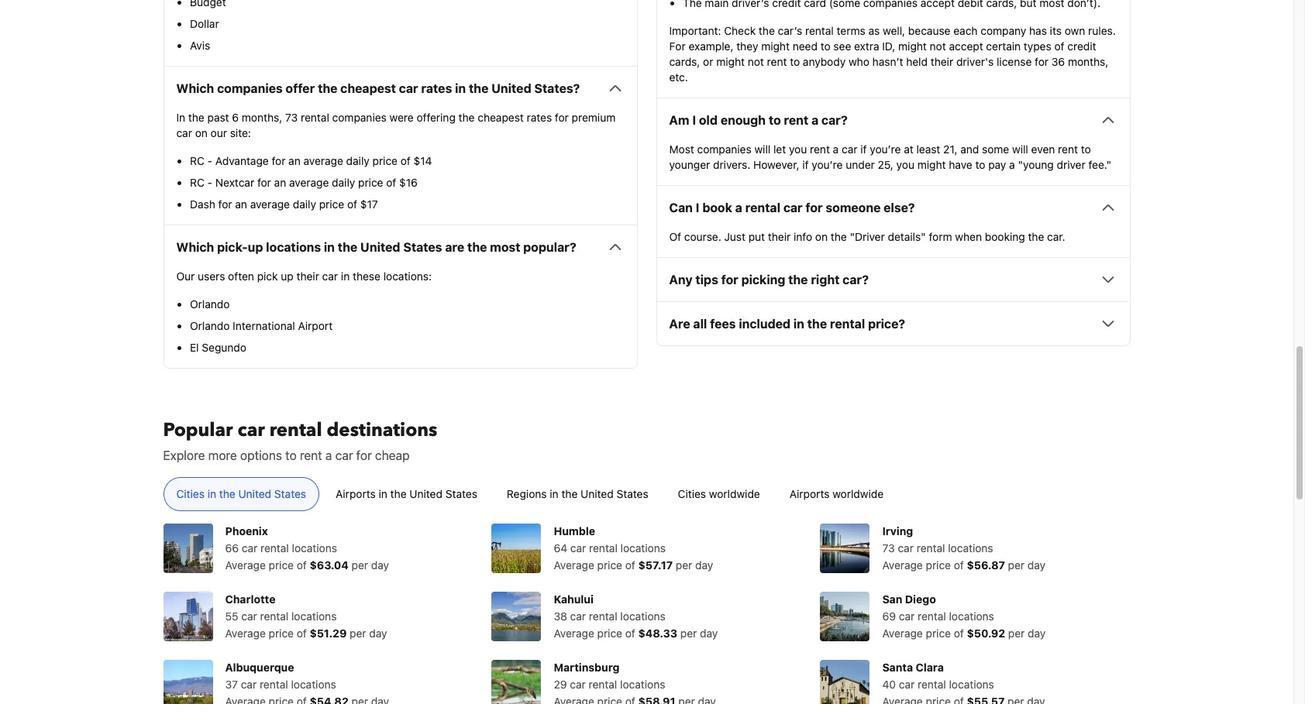 Task type: describe. For each thing, give the bounding box(es) containing it.
2 vertical spatial average
[[250, 198, 290, 211]]

rental inside kahului 38 car rental locations average price of $48.33 per day
[[589, 610, 618, 624]]

most
[[490, 241, 521, 254]]

or
[[703, 55, 714, 68]]

rental inside irving 73 car rental locations average price of $56.87 per day
[[917, 542, 945, 555]]

form
[[929, 230, 952, 244]]

when
[[955, 230, 982, 244]]

pick
[[257, 270, 278, 283]]

in left these on the top of page
[[341, 270, 350, 283]]

day inside san diego 69 car rental locations average price of $50.92 per day
[[1028, 627, 1046, 641]]

rent right let
[[810, 143, 830, 156]]

dash for an average daily price of $17
[[190, 198, 378, 211]]

accept
[[949, 40, 983, 53]]

locations for irving 73 car rental locations average price of $56.87 per day
[[948, 542, 994, 555]]

price inside irving 73 car rental locations average price of $56.87 per day
[[926, 559, 951, 572]]

to left pay
[[976, 158, 986, 172]]

pay
[[989, 158, 1007, 172]]

1 vertical spatial their
[[768, 230, 791, 244]]

rc - nextcar for an average daily price of $16
[[190, 176, 418, 189]]

cities for cities worldwide
[[678, 488, 706, 501]]

locations for kahului 38 car rental locations average price of $48.33 per day
[[621, 610, 666, 624]]

price?
[[868, 317, 905, 331]]

$56.87
[[967, 559, 1005, 572]]

orlando for orlando
[[190, 298, 230, 311]]

rental left price?
[[830, 317, 865, 331]]

clara
[[916, 661, 944, 675]]

car up were
[[399, 82, 418, 96]]

$17
[[360, 198, 378, 211]]

example,
[[689, 40, 734, 53]]

average for 66
[[225, 559, 266, 572]]

locations inside santa clara 40 car rental locations
[[949, 679, 995, 692]]

cheap car rental in martinsburg image
[[492, 661, 541, 705]]

of
[[669, 230, 681, 244]]

0 vertical spatial car?
[[822, 113, 848, 127]]

car inside humble 64 car rental locations average price of $57.17 per day
[[570, 542, 586, 555]]

which companies offer the cheapest car rates  in the united states?
[[176, 82, 580, 96]]

a right pay
[[1009, 158, 1015, 172]]

which for which pick-up locations in the united states are the most popular?
[[176, 241, 214, 254]]

rules.
[[1089, 24, 1116, 37]]

most companies will let you rent a car if you're at least 21, and some will even rent to younger drivers. however, if you're under 25, you might have to pay a "young driver fee."
[[669, 143, 1112, 172]]

rental inside san diego 69 car rental locations average price of $50.92 per day
[[918, 610, 946, 624]]

am i old enough to rent a car?
[[669, 113, 848, 127]]

types
[[1024, 40, 1052, 53]]

of left the $14 at the left of the page
[[401, 154, 411, 168]]

well,
[[883, 24, 906, 37]]

37
[[225, 679, 238, 692]]

i for am
[[693, 113, 696, 127]]

drivers.
[[713, 158, 751, 172]]

el
[[190, 341, 199, 354]]

- for advantage
[[207, 154, 212, 168]]

2 will from the left
[[1012, 143, 1029, 156]]

in inside cities in the united states button
[[208, 488, 216, 501]]

worldwide for cities worldwide
[[709, 488, 760, 501]]

price inside phoenix 66 car rental locations average price of $63.04 per day
[[269, 559, 294, 572]]

car inside charlotte 55 car rental locations average price of $51.29 per day
[[241, 610, 257, 624]]

$48.33
[[638, 627, 678, 641]]

terms
[[837, 24, 866, 37]]

car inside phoenix 66 car rental locations average price of $63.04 per day
[[242, 542, 258, 555]]

driver's
[[957, 55, 994, 68]]

can
[[669, 201, 693, 215]]

our
[[211, 127, 227, 140]]

regions
[[507, 488, 547, 501]]

$16
[[399, 176, 418, 189]]

of left $17
[[347, 198, 357, 211]]

past
[[207, 111, 229, 124]]

anybody
[[803, 55, 846, 68]]

per for $57.17
[[676, 559, 693, 572]]

enough
[[721, 113, 766, 127]]

some
[[982, 143, 1010, 156]]

to down need
[[790, 55, 800, 68]]

phoenix
[[225, 525, 268, 538]]

an for advantage
[[289, 154, 301, 168]]

rental inside the albuquerque 37 car rental locations
[[260, 679, 288, 692]]

cities for cities in the united states
[[176, 488, 205, 501]]

rc for rc - advantage for an average daily price of $14
[[190, 154, 205, 168]]

cheap car rental in charlotte image
[[163, 592, 213, 642]]

states?
[[534, 82, 580, 96]]

companies for which
[[217, 82, 283, 96]]

tips
[[696, 273, 718, 287]]

day for irving 73 car rental locations average price of $56.87 per day
[[1028, 559, 1046, 572]]

price inside kahului 38 car rental locations average price of $48.33 per day
[[597, 627, 623, 641]]

rental inside santa clara 40 car rental locations
[[918, 679, 946, 692]]

rc for rc - nextcar for an average daily price of $16
[[190, 176, 205, 189]]

segundo
[[202, 341, 247, 354]]

average inside san diego 69 car rental locations average price of $50.92 per day
[[883, 627, 923, 641]]

am i old enough to rent a car? button
[[669, 111, 1117, 130]]

price down rc - nextcar for an average daily price of $16
[[319, 198, 344, 211]]

might up held
[[899, 40, 927, 53]]

need
[[793, 40, 818, 53]]

21,
[[944, 143, 958, 156]]

important:
[[669, 24, 721, 37]]

locations inside san diego 69 car rental locations average price of $50.92 per day
[[949, 610, 995, 624]]

per for $51.29
[[350, 627, 366, 641]]

are
[[669, 317, 690, 331]]

just
[[724, 230, 746, 244]]

1 will from the left
[[755, 143, 771, 156]]

cheap car rental in phoenix image
[[163, 524, 213, 574]]

car up info
[[784, 201, 803, 215]]

up inside dropdown button
[[248, 241, 263, 254]]

rental inside martinsburg 29 car rental locations
[[589, 679, 617, 692]]

in inside airports in the united states button
[[379, 488, 388, 501]]

in inside regions in the united states button
[[550, 488, 559, 501]]

car up options in the left bottom of the page
[[238, 418, 265, 444]]

cities worldwide button
[[665, 478, 773, 512]]

tab list containing cities in the united states
[[151, 478, 1143, 513]]

1 vertical spatial not
[[748, 55, 764, 68]]

booking
[[985, 230, 1025, 244]]

for right 'dash'
[[218, 198, 232, 211]]

64
[[554, 542, 568, 555]]

a inside popular car rental destinations explore more options to rent a car for cheap
[[326, 449, 332, 463]]

which pick-up locations in the united states are the most popular?
[[176, 241, 577, 254]]

advantage
[[215, 154, 269, 168]]

rates inside in the past 6 months, 73 rental companies were offering the cheapest rates for premium car on our site:
[[527, 111, 552, 124]]

for up dash for an average daily price of $17
[[257, 176, 271, 189]]

united up these on the top of page
[[360, 241, 400, 254]]

1 horizontal spatial if
[[861, 143, 867, 156]]

dash
[[190, 198, 215, 211]]

worldwide for airports worldwide
[[833, 488, 884, 501]]

rental inside popular car rental destinations explore more options to rent a car for cheap
[[270, 418, 322, 444]]

car left these on the top of page
[[322, 270, 338, 283]]

locations for charlotte 55 car rental locations average price of $51.29 per day
[[292, 610, 337, 624]]

states for regions in the united states
[[617, 488, 649, 501]]

73 inside irving 73 car rental locations average price of $56.87 per day
[[883, 542, 895, 555]]

might down car's
[[761, 40, 790, 53]]

- for nextcar
[[207, 176, 212, 189]]

2 vertical spatial daily
[[293, 198, 316, 211]]

popular
[[163, 418, 233, 444]]

right
[[811, 273, 840, 287]]

per for $56.87
[[1008, 559, 1025, 572]]

locations for humble 64 car rental locations average price of $57.17 per day
[[621, 542, 666, 555]]

offer
[[286, 82, 315, 96]]

included
[[739, 317, 791, 331]]

price down in the past 6 months, 73 rental companies were offering the cheapest rates for premium car on our site:
[[373, 154, 398, 168]]

more
[[208, 449, 237, 463]]

fees
[[710, 317, 736, 331]]

1 vertical spatial on
[[815, 230, 828, 244]]

cheap car rental in humble image
[[492, 524, 541, 574]]

and
[[961, 143, 979, 156]]

1 vertical spatial car?
[[843, 273, 869, 287]]

cheap car rental in albuquerque image
[[163, 661, 213, 705]]

the inside important: check the car's rental terms as well, because each company has its own rules. for example, they might need to see extra id, might not accept certain types of credit cards, or might not rent to anybody who hasn't held their driver's license for 36 months, etc.
[[759, 24, 775, 37]]

martinsburg
[[554, 661, 620, 675]]

0 horizontal spatial if
[[803, 158, 809, 172]]

companies for most
[[697, 143, 752, 156]]

in inside are all fees included in the rental price? dropdown button
[[794, 317, 805, 331]]

international
[[233, 320, 295, 333]]

for up rc - nextcar for an average daily price of $16
[[272, 154, 286, 168]]

which companies offer the cheapest car rates  in the united states? button
[[176, 79, 624, 98]]

on inside in the past 6 months, 73 rental companies were offering the cheapest rates for premium car on our site:
[[195, 127, 208, 140]]

of course. just put their info on the "driver details" form when booking the car.
[[669, 230, 1066, 244]]

santa
[[883, 661, 913, 675]]

car inside kahului 38 car rental locations average price of $48.33 per day
[[570, 610, 586, 624]]

day for phoenix 66 car rental locations average price of $63.04 per day
[[371, 559, 389, 572]]

car inside in the past 6 months, 73 rental companies were offering the cheapest rates for premium car on our site:
[[176, 127, 192, 140]]

united for airports in the united states
[[410, 488, 443, 501]]

they
[[737, 40, 759, 53]]

their inside important: check the car's rental terms as well, because each company has its own rules. for example, they might need to see extra id, might not accept certain types of credit cards, or might not rent to anybody who hasn't held their driver's license for 36 months, etc.
[[931, 55, 954, 68]]

cheapest inside in the past 6 months, 73 rental companies were offering the cheapest rates for premium car on our site:
[[478, 111, 524, 124]]

at
[[904, 143, 914, 156]]

in inside which pick-up locations in the united states are the most popular? dropdown button
[[324, 241, 335, 254]]

users
[[198, 270, 225, 283]]

under
[[846, 158, 875, 172]]

all
[[693, 317, 707, 331]]

day for charlotte 55 car rental locations average price of $51.29 per day
[[369, 627, 387, 641]]

car inside irving 73 car rental locations average price of $56.87 per day
[[898, 542, 914, 555]]

to up the fee."
[[1081, 143, 1091, 156]]

info
[[794, 230, 813, 244]]

explore
[[163, 449, 205, 463]]

let
[[774, 143, 786, 156]]

states inside dropdown button
[[403, 241, 442, 254]]

0 horizontal spatial their
[[297, 270, 319, 283]]

orlando international airport
[[190, 320, 333, 333]]

old
[[699, 113, 718, 127]]

car's
[[778, 24, 803, 37]]

38
[[554, 610, 567, 624]]

own
[[1065, 24, 1086, 37]]

put
[[749, 230, 765, 244]]

36
[[1052, 55, 1065, 68]]

rent inside dropdown button
[[784, 113, 809, 127]]

car down destinations
[[335, 449, 353, 463]]

humble 64 car rental locations average price of $57.17 per day
[[554, 525, 713, 572]]

rental inside humble 64 car rental locations average price of $57.17 per day
[[589, 542, 618, 555]]

etc.
[[669, 71, 688, 84]]

$50.92
[[967, 627, 1006, 641]]

average for nextcar
[[289, 176, 329, 189]]



Task type: vqa. For each thing, say whether or not it's contained in the screenshot.
car within the Kahului 38 car rental locations Average price of $48.33 per day
yes



Task type: locate. For each thing, give the bounding box(es) containing it.
kahului
[[554, 593, 594, 606]]

day inside phoenix 66 car rental locations average price of $63.04 per day
[[371, 559, 389, 572]]

average down rc - nextcar for an average daily price of $16
[[250, 198, 290, 211]]

of inside irving 73 car rental locations average price of $56.87 per day
[[954, 559, 964, 572]]

airports in the united states button
[[323, 478, 491, 512]]

least
[[917, 143, 941, 156]]

2 vertical spatial their
[[297, 270, 319, 283]]

our users often pick up their car in these locations:
[[176, 270, 432, 283]]

of inside charlotte 55 car rental locations average price of $51.29 per day
[[297, 627, 307, 641]]

of left $57.17
[[625, 559, 636, 572]]

0 horizontal spatial months,
[[242, 111, 282, 124]]

1 horizontal spatial you
[[897, 158, 915, 172]]

course.
[[684, 230, 722, 244]]

i for can
[[696, 201, 700, 215]]

united for cities in the united states
[[238, 488, 271, 501]]

0 vertical spatial you
[[789, 143, 807, 156]]

locations inside phoenix 66 car rental locations average price of $63.04 per day
[[292, 542, 337, 555]]

1 vertical spatial you
[[897, 158, 915, 172]]

rental down 'diego'
[[918, 610, 946, 624]]

kahului 38 car rental locations average price of $48.33 per day
[[554, 593, 718, 641]]

locations inside the albuquerque 37 car rental locations
[[291, 679, 336, 692]]

airports down cheap
[[336, 488, 376, 501]]

2 rc from the top
[[190, 176, 205, 189]]

0 horizontal spatial you
[[789, 143, 807, 156]]

rent down car's
[[767, 55, 787, 68]]

rates inside dropdown button
[[421, 82, 452, 96]]

locations up $50.92
[[949, 610, 995, 624]]

per right "$63.04"
[[352, 559, 368, 572]]

0 vertical spatial you're
[[870, 143, 901, 156]]

2 - from the top
[[207, 176, 212, 189]]

might right or
[[716, 55, 745, 68]]

cheap car rental in kahului image
[[492, 592, 541, 642]]

cheapest inside dropdown button
[[341, 82, 396, 96]]

nextcar
[[215, 176, 254, 189]]

locations inside humble 64 car rental locations average price of $57.17 per day
[[621, 542, 666, 555]]

1 - from the top
[[207, 154, 212, 168]]

price left $57.17
[[597, 559, 623, 572]]

san diego 69 car rental locations average price of $50.92 per day
[[883, 593, 1046, 641]]

price inside charlotte 55 car rental locations average price of $51.29 per day
[[269, 627, 294, 641]]

for inside can i book a rental car for someone else? dropdown button
[[806, 201, 823, 215]]

0 vertical spatial rc
[[190, 154, 205, 168]]

0 horizontal spatial cheapest
[[341, 82, 396, 96]]

someone
[[826, 201, 881, 215]]

car inside the albuquerque 37 car rental locations
[[241, 679, 257, 692]]

per inside phoenix 66 car rental locations average price of $63.04 per day
[[352, 559, 368, 572]]

cheap car rental in santa clara image
[[821, 661, 870, 705]]

rc - advantage for an average daily price of $14
[[190, 154, 432, 168]]

1 vertical spatial average
[[289, 176, 329, 189]]

0 horizontal spatial not
[[748, 55, 764, 68]]

younger
[[669, 158, 710, 172]]

locations inside irving 73 car rental locations average price of $56.87 per day
[[948, 542, 994, 555]]

rc
[[190, 154, 205, 168], [190, 176, 205, 189]]

rental up the put
[[746, 201, 781, 215]]

0 vertical spatial an
[[289, 154, 301, 168]]

might inside most companies will let you rent a car if you're at least 21, and some will even rent to younger drivers. however, if you're under 25, you might have to pay a "young driver fee."
[[918, 158, 946, 172]]

will
[[755, 143, 771, 156], [1012, 143, 1029, 156]]

average inside kahului 38 car rental locations average price of $48.33 per day
[[554, 627, 594, 641]]

an up rc - nextcar for an average daily price of $16
[[289, 154, 301, 168]]

0 vertical spatial their
[[931, 55, 954, 68]]

locations down $51.29
[[291, 679, 336, 692]]

0 vertical spatial companies
[[217, 82, 283, 96]]

average for 73
[[883, 559, 923, 572]]

for down states?
[[555, 111, 569, 124]]

car right 37 in the left of the page
[[241, 679, 257, 692]]

phoenix 66 car rental locations average price of $63.04 per day
[[225, 525, 389, 572]]

rent
[[767, 55, 787, 68], [784, 113, 809, 127], [810, 143, 830, 156], [1058, 143, 1078, 156], [300, 449, 322, 463]]

rental inside phoenix 66 car rental locations average price of $63.04 per day
[[261, 542, 289, 555]]

2 orlando from the top
[[190, 320, 230, 333]]

states
[[403, 241, 442, 254], [274, 488, 306, 501], [446, 488, 477, 501], [617, 488, 649, 501]]

can i book a rental car for someone else?
[[669, 201, 915, 215]]

held
[[906, 55, 928, 68]]

price
[[373, 154, 398, 168], [358, 176, 383, 189], [319, 198, 344, 211], [269, 559, 294, 572], [597, 559, 623, 572], [926, 559, 951, 572], [269, 627, 294, 641], [597, 627, 623, 641], [926, 627, 951, 641]]

0 vertical spatial -
[[207, 154, 212, 168]]

which for which companies offer the cheapest car rates  in the united states?
[[176, 82, 214, 96]]

1 vertical spatial an
[[274, 176, 286, 189]]

1 horizontal spatial up
[[281, 270, 294, 283]]

united left states?
[[492, 82, 532, 96]]

1 horizontal spatial an
[[274, 176, 286, 189]]

for down types on the right top of the page
[[1035, 55, 1049, 68]]

car down charlotte
[[241, 610, 257, 624]]

credit
[[1068, 40, 1097, 53]]

of inside phoenix 66 car rental locations average price of $63.04 per day
[[297, 559, 307, 572]]

locations for martinsburg 29 car rental locations
[[620, 679, 665, 692]]

as
[[869, 24, 880, 37]]

1 horizontal spatial companies
[[332, 111, 387, 124]]

daily for $16
[[332, 176, 355, 189]]

in
[[455, 82, 466, 96], [324, 241, 335, 254], [341, 270, 350, 283], [794, 317, 805, 331], [208, 488, 216, 501], [379, 488, 388, 501], [550, 488, 559, 501]]

in the past 6 months, 73 rental companies were offering the cheapest rates for premium car on our site:
[[176, 111, 616, 140]]

pick-
[[217, 241, 248, 254]]

car right 38
[[570, 610, 586, 624]]

certain
[[986, 40, 1021, 53]]

airports for airports worldwide
[[790, 488, 830, 501]]

1 worldwide from the left
[[709, 488, 760, 501]]

"young
[[1018, 158, 1054, 172]]

companies inside dropdown button
[[217, 82, 283, 96]]

2 horizontal spatial companies
[[697, 143, 752, 156]]

to up let
[[769, 113, 781, 127]]

popular car rental destinations explore more options to rent a car for cheap
[[163, 418, 438, 463]]

for inside in the past 6 months, 73 rental companies were offering the cheapest rates for premium car on our site:
[[555, 111, 569, 124]]

car? up under
[[822, 113, 848, 127]]

united for regions in the united states
[[581, 488, 614, 501]]

on right info
[[815, 230, 828, 244]]

0 horizontal spatial rates
[[421, 82, 452, 96]]

site:
[[230, 127, 251, 140]]

airports for airports in the united states
[[336, 488, 376, 501]]

a
[[812, 113, 819, 127], [833, 143, 839, 156], [1009, 158, 1015, 172], [735, 201, 743, 215], [326, 449, 332, 463]]

else?
[[884, 201, 915, 215]]

states left are
[[403, 241, 442, 254]]

2 horizontal spatial their
[[931, 55, 954, 68]]

company
[[981, 24, 1027, 37]]

tab list
[[151, 478, 1143, 513]]

rent up let
[[784, 113, 809, 127]]

1 horizontal spatial 73
[[883, 542, 895, 555]]

day inside humble 64 car rental locations average price of $57.17 per day
[[695, 559, 713, 572]]

1 vertical spatial rates
[[527, 111, 552, 124]]

average for advantage
[[304, 154, 343, 168]]

months, inside in the past 6 months, 73 rental companies were offering the cheapest rates for premium car on our site:
[[242, 111, 282, 124]]

car down irving
[[898, 542, 914, 555]]

average down irving
[[883, 559, 923, 572]]

orlando for orlando international airport
[[190, 320, 230, 333]]

0 vertical spatial up
[[248, 241, 263, 254]]

2 cities from the left
[[678, 488, 706, 501]]

daily up $17
[[346, 154, 370, 168]]

0 vertical spatial cheapest
[[341, 82, 396, 96]]

1 horizontal spatial rates
[[527, 111, 552, 124]]

if up under
[[861, 143, 867, 156]]

0 vertical spatial not
[[930, 40, 946, 53]]

day for kahului 38 car rental locations average price of $48.33 per day
[[700, 627, 718, 641]]

of left "$63.04"
[[297, 559, 307, 572]]

their right held
[[931, 55, 954, 68]]

1 horizontal spatial not
[[930, 40, 946, 53]]

dollar
[[190, 17, 219, 30]]

companies inside most companies will let you rent a car if you're at least 21, and some will even rent to younger drivers. however, if you're under 25, you might have to pay a "young driver fee."
[[697, 143, 752, 156]]

of inside humble 64 car rental locations average price of $57.17 per day
[[625, 559, 636, 572]]

a down destinations
[[326, 449, 332, 463]]

1 vertical spatial -
[[207, 176, 212, 189]]

average down 64
[[554, 559, 594, 572]]

destinations
[[327, 418, 438, 444]]

locations for phoenix 66 car rental locations average price of $63.04 per day
[[292, 542, 337, 555]]

per inside san diego 69 car rental locations average price of $50.92 per day
[[1008, 627, 1025, 641]]

months, inside important: check the car's rental terms as well, because each company has its own rules. for example, they might need to see extra id, might not accept certain types of credit cards, or might not rent to anybody who hasn't held their driver's license for 36 months, etc.
[[1068, 55, 1109, 68]]

per right $57.17
[[676, 559, 693, 572]]

of inside san diego 69 car rental locations average price of $50.92 per day
[[954, 627, 964, 641]]

0 vertical spatial on
[[195, 127, 208, 140]]

price inside humble 64 car rental locations average price of $57.17 per day
[[597, 559, 623, 572]]

$14
[[414, 154, 432, 168]]

will left let
[[755, 143, 771, 156]]

in inside which companies offer the cheapest car rates  in the united states? dropdown button
[[455, 82, 466, 96]]

1 vertical spatial which
[[176, 241, 214, 254]]

airports in the united states
[[336, 488, 477, 501]]

for inside important: check the car's rental terms as well, because each company has its own rules. for example, they might need to see extra id, might not accept certain types of credit cards, or might not rent to anybody who hasn't held their driver's license for 36 months, etc.
[[1035, 55, 1049, 68]]

price up charlotte
[[269, 559, 294, 572]]

1 horizontal spatial worldwide
[[833, 488, 884, 501]]

states for cities in the united states
[[274, 488, 306, 501]]

for inside 'any tips for picking the right car?' dropdown button
[[721, 273, 739, 287]]

rental down humble
[[589, 542, 618, 555]]

day right $57.17
[[695, 559, 713, 572]]

0 horizontal spatial worldwide
[[709, 488, 760, 501]]

companies down which companies offer the cheapest car rates  in the united states?
[[332, 111, 387, 124]]

1 vertical spatial you're
[[812, 158, 843, 172]]

1 airports from the left
[[336, 488, 376, 501]]

average inside irving 73 car rental locations average price of $56.87 per day
[[883, 559, 923, 572]]

an down nextcar
[[235, 198, 247, 211]]

1 horizontal spatial their
[[768, 230, 791, 244]]

of
[[1055, 40, 1065, 53], [401, 154, 411, 168], [386, 176, 396, 189], [347, 198, 357, 211], [297, 559, 307, 572], [625, 559, 636, 572], [954, 559, 964, 572], [297, 627, 307, 641], [625, 627, 636, 641], [954, 627, 964, 641]]

0 horizontal spatial cities
[[176, 488, 205, 501]]

car down phoenix
[[242, 542, 258, 555]]

day right $50.92
[[1028, 627, 1046, 641]]

fee."
[[1089, 158, 1112, 172]]

day for humble 64 car rental locations average price of $57.17 per day
[[695, 559, 713, 572]]

albuquerque 37 car rental locations
[[225, 661, 336, 692]]

1 rc from the top
[[190, 154, 205, 168]]

cheap car rental in irving image
[[821, 524, 870, 574]]

companies up 6
[[217, 82, 283, 96]]

car down humble
[[570, 542, 586, 555]]

6
[[232, 111, 239, 124]]

0 horizontal spatial airports
[[336, 488, 376, 501]]

an up dash for an average daily price of $17
[[274, 176, 286, 189]]

of inside kahului 38 car rental locations average price of $48.33 per day
[[625, 627, 636, 641]]

1 vertical spatial months,
[[242, 111, 282, 124]]

locations inside charlotte 55 car rental locations average price of $51.29 per day
[[292, 610, 337, 624]]

0 vertical spatial rates
[[421, 82, 452, 96]]

license
[[997, 55, 1032, 68]]

airport
[[298, 320, 333, 333]]

because
[[908, 24, 951, 37]]

any tips for picking the right car?
[[669, 273, 869, 287]]

of left "$48.33"
[[625, 627, 636, 641]]

if
[[861, 143, 867, 156], [803, 158, 809, 172]]

$51.29
[[310, 627, 347, 641]]

car inside santa clara 40 car rental locations
[[899, 679, 915, 692]]

daily for $14
[[346, 154, 370, 168]]

am
[[669, 113, 690, 127]]

2 horizontal spatial an
[[289, 154, 301, 168]]

1 horizontal spatial on
[[815, 230, 828, 244]]

for inside popular car rental destinations explore more options to rent a car for cheap
[[356, 449, 372, 463]]

40
[[883, 679, 896, 692]]

average down the rc - advantage for an average daily price of $14
[[289, 176, 329, 189]]

average inside phoenix 66 car rental locations average price of $63.04 per day
[[225, 559, 266, 572]]

0 horizontal spatial will
[[755, 143, 771, 156]]

0 vertical spatial 73
[[285, 111, 298, 124]]

0 vertical spatial months,
[[1068, 55, 1109, 68]]

locations inside dropdown button
[[266, 241, 321, 254]]

for up info
[[806, 201, 823, 215]]

2 worldwide from the left
[[833, 488, 884, 501]]

1 horizontal spatial cheapest
[[478, 111, 524, 124]]

rent inside popular car rental destinations explore more options to rent a car for cheap
[[300, 449, 322, 463]]

per inside charlotte 55 car rental locations average price of $51.29 per day
[[350, 627, 366, 641]]

1 vertical spatial rc
[[190, 176, 205, 189]]

rental inside in the past 6 months, 73 rental companies were offering the cheapest rates for premium car on our site:
[[301, 111, 329, 124]]

per for $48.33
[[681, 627, 697, 641]]

locations inside martinsburg 29 car rental locations
[[620, 679, 665, 692]]

price up $17
[[358, 176, 383, 189]]

2 vertical spatial an
[[235, 198, 247, 211]]

companies inside in the past 6 months, 73 rental companies were offering the cheapest rates for premium car on our site:
[[332, 111, 387, 124]]

0 horizontal spatial companies
[[217, 82, 283, 96]]

0 vertical spatial which
[[176, 82, 214, 96]]

price up albuquerque
[[269, 627, 294, 641]]

1 horizontal spatial you're
[[870, 143, 901, 156]]

you're
[[870, 143, 901, 156], [812, 158, 843, 172]]

average inside charlotte 55 car rental locations average price of $51.29 per day
[[225, 627, 266, 641]]

for left cheap
[[356, 449, 372, 463]]

locations for albuquerque 37 car rental locations
[[291, 679, 336, 692]]

which up our
[[176, 241, 214, 254]]

united down cheap
[[410, 488, 443, 501]]

car right 69
[[899, 610, 915, 624]]

1 horizontal spatial cities
[[678, 488, 706, 501]]

often
[[228, 270, 254, 283]]

cheap car rental in san diego image
[[821, 592, 870, 642]]

1 vertical spatial up
[[281, 270, 294, 283]]

locations up "$48.33"
[[621, 610, 666, 624]]

not down because
[[930, 40, 946, 53]]

73 down offer
[[285, 111, 298, 124]]

a right let
[[833, 143, 839, 156]]

car down in
[[176, 127, 192, 140]]

average for 38
[[554, 627, 594, 641]]

0 vertical spatial i
[[693, 113, 696, 127]]

who
[[849, 55, 870, 68]]

average
[[304, 154, 343, 168], [289, 176, 329, 189], [250, 198, 290, 211]]

an for nextcar
[[274, 176, 286, 189]]

day inside charlotte 55 car rental locations average price of $51.29 per day
[[369, 627, 387, 641]]

1 horizontal spatial will
[[1012, 143, 1029, 156]]

$63.04
[[310, 559, 349, 572]]

united
[[492, 82, 532, 96], [360, 241, 400, 254], [238, 488, 271, 501], [410, 488, 443, 501], [581, 488, 614, 501]]

per inside kahului 38 car rental locations average price of $48.33 per day
[[681, 627, 697, 641]]

i left old
[[693, 113, 696, 127]]

in right regions
[[550, 488, 559, 501]]

average for 55
[[225, 627, 266, 641]]

locations up the $56.87 on the right of the page
[[948, 542, 994, 555]]

regions in the united states button
[[494, 478, 662, 512]]

rent up the driver
[[1058, 143, 1078, 156]]

1 vertical spatial 73
[[883, 542, 895, 555]]

months, up site:
[[242, 111, 282, 124]]

0 horizontal spatial an
[[235, 198, 247, 211]]

1 vertical spatial companies
[[332, 111, 387, 124]]

$57.17
[[638, 559, 673, 572]]

their right pick
[[297, 270, 319, 283]]

0 vertical spatial orlando
[[190, 298, 230, 311]]

in right included
[[794, 317, 805, 331]]

up up pick
[[248, 241, 263, 254]]

to up anybody
[[821, 40, 831, 53]]

rental up need
[[805, 24, 834, 37]]

to inside dropdown button
[[769, 113, 781, 127]]

rental up options in the left bottom of the page
[[270, 418, 322, 444]]

price inside san diego 69 car rental locations average price of $50.92 per day
[[926, 627, 951, 641]]

1 vertical spatial i
[[696, 201, 700, 215]]

cities in the united states
[[176, 488, 306, 501]]

day right $51.29
[[369, 627, 387, 641]]

2 vertical spatial companies
[[697, 143, 752, 156]]

of inside important: check the car's rental terms as well, because each company has its own rules. for example, they might need to see extra id, might not accept certain types of credit cards, or might not rent to anybody who hasn't held their driver's license for 36 months, etc.
[[1055, 40, 1065, 53]]

to inside popular car rental destinations explore more options to rent a car for cheap
[[285, 449, 297, 463]]

0 horizontal spatial 73
[[285, 111, 298, 124]]

1 horizontal spatial months,
[[1068, 55, 1109, 68]]

per inside humble 64 car rental locations average price of $57.17 per day
[[676, 559, 693, 572]]

day inside kahului 38 car rental locations average price of $48.33 per day
[[700, 627, 718, 641]]

a right book
[[735, 201, 743, 215]]

cards,
[[669, 55, 700, 68]]

rent inside important: check the car's rental terms as well, because each company has its own rules. for example, they might need to see extra id, might not accept certain types of credit cards, or might not rent to anybody who hasn't held their driver's license for 36 months, etc.
[[767, 55, 787, 68]]

73 down irving
[[883, 542, 895, 555]]

id,
[[882, 40, 896, 53]]

0 horizontal spatial you're
[[812, 158, 843, 172]]

"driver
[[850, 230, 885, 244]]

car inside most companies will let you rent a car if you're at least 21, and some will even rent to younger drivers. however, if you're under 25, you might have to pay a "young driver fee."
[[842, 143, 858, 156]]

on
[[195, 127, 208, 140], [815, 230, 828, 244]]

1 vertical spatial orlando
[[190, 320, 230, 333]]

in
[[176, 111, 185, 124]]

per right $50.92
[[1008, 627, 1025, 641]]

of left $16
[[386, 176, 396, 189]]

1 cities from the left
[[176, 488, 205, 501]]

cheapest right offering
[[478, 111, 524, 124]]

2 airports from the left
[[790, 488, 830, 501]]

car inside san diego 69 car rental locations average price of $50.92 per day
[[899, 610, 915, 624]]

states up humble 64 car rental locations average price of $57.17 per day
[[617, 488, 649, 501]]

rental inside charlotte 55 car rental locations average price of $51.29 per day
[[260, 610, 289, 624]]

you down the at
[[897, 158, 915, 172]]

1 vertical spatial daily
[[332, 176, 355, 189]]

per right "$48.33"
[[681, 627, 697, 641]]

cheapest up were
[[341, 82, 396, 96]]

1 horizontal spatial airports
[[790, 488, 830, 501]]

car inside martinsburg 29 car rental locations
[[570, 679, 586, 692]]

1 vertical spatial cheapest
[[478, 111, 524, 124]]

0 vertical spatial average
[[304, 154, 343, 168]]

locations inside kahului 38 car rental locations average price of $48.33 per day
[[621, 610, 666, 624]]

0 horizontal spatial on
[[195, 127, 208, 140]]

airports up cheap car rental in irving image
[[790, 488, 830, 501]]

worldwide
[[709, 488, 760, 501], [833, 488, 884, 501]]

states for airports in the united states
[[446, 488, 477, 501]]

to right options in the left bottom of the page
[[285, 449, 297, 463]]

months, down credit
[[1068, 55, 1109, 68]]

0 horizontal spatial up
[[248, 241, 263, 254]]

has
[[1030, 24, 1047, 37]]

up right pick
[[281, 270, 294, 283]]

el segundo
[[190, 341, 247, 354]]

united up phoenix
[[238, 488, 271, 501]]

which
[[176, 82, 214, 96], [176, 241, 214, 254]]

per inside irving 73 car rental locations average price of $56.87 per day
[[1008, 559, 1025, 572]]

a down anybody
[[812, 113, 819, 127]]

per for $63.04
[[352, 559, 368, 572]]

car? right right at the right top of page
[[843, 273, 869, 287]]

73 inside in the past 6 months, 73 rental companies were offering the cheapest rates for premium car on our site:
[[285, 111, 298, 124]]

rental down martinsburg
[[589, 679, 617, 692]]

0 vertical spatial daily
[[346, 154, 370, 168]]

car right 40
[[899, 679, 915, 692]]

1 orlando from the top
[[190, 298, 230, 311]]

important: check the car's rental terms as well, because each company has its own rules. for example, they might need to see extra id, might not accept certain types of credit cards, or might not rent to anybody who hasn't held their driver's license for 36 months, etc.
[[669, 24, 1116, 84]]

rental down albuquerque
[[260, 679, 288, 692]]

most
[[669, 143, 694, 156]]

2 which from the top
[[176, 241, 214, 254]]

you right let
[[789, 143, 807, 156]]

car up under
[[842, 143, 858, 156]]

day inside irving 73 car rental locations average price of $56.87 per day
[[1028, 559, 1046, 572]]

0 vertical spatial if
[[861, 143, 867, 156]]

average inside humble 64 car rental locations average price of $57.17 per day
[[554, 559, 594, 572]]

1 vertical spatial if
[[803, 158, 809, 172]]

might
[[761, 40, 790, 53], [899, 40, 927, 53], [716, 55, 745, 68], [918, 158, 946, 172]]

average for 64
[[554, 559, 594, 572]]

irving
[[883, 525, 913, 538]]

companies
[[217, 82, 283, 96], [332, 111, 387, 124], [697, 143, 752, 156]]

humble
[[554, 525, 595, 538]]

1 which from the top
[[176, 82, 214, 96]]

rental inside important: check the car's rental terms as well, because each company has its own rules. for example, they might need to see extra id, might not accept certain types of credit cards, or might not rent to anybody who hasn't held their driver's license for 36 months, etc.
[[805, 24, 834, 37]]

of left the $56.87 on the right of the page
[[954, 559, 964, 572]]



